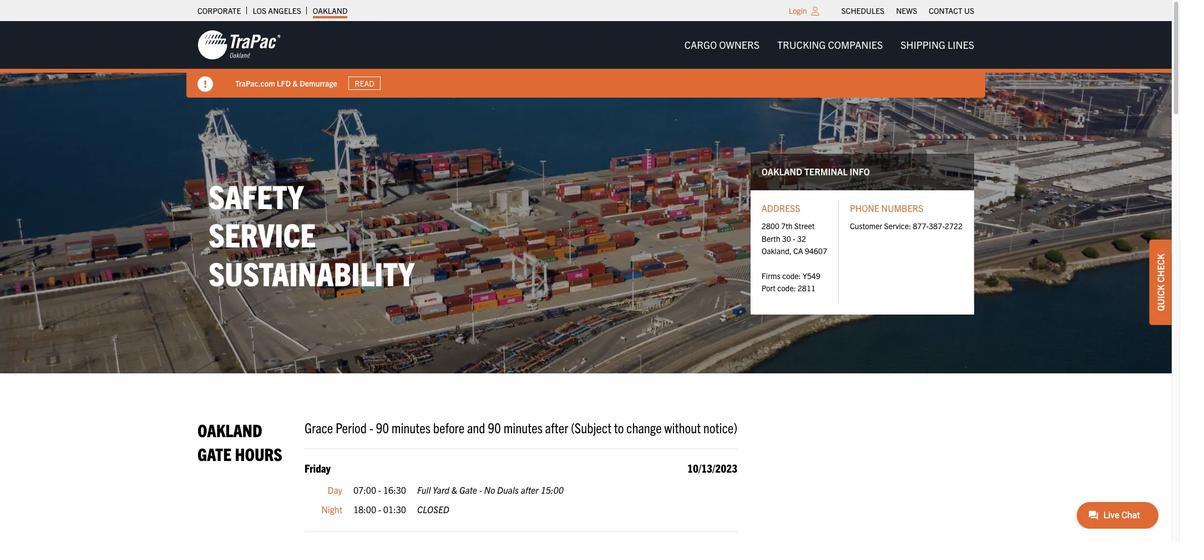 Task type: describe. For each thing, give the bounding box(es) containing it.
1 horizontal spatial gate
[[460, 485, 477, 496]]

1 minutes from the left
[[392, 419, 431, 436]]

contact
[[930, 6, 963, 16]]

change
[[627, 419, 662, 436]]

ca
[[794, 246, 804, 256]]

oakland,
[[762, 246, 792, 256]]

7th
[[782, 221, 793, 231]]

firms
[[762, 271, 781, 281]]

berth
[[762, 234, 781, 244]]

15:00
[[541, 485, 564, 496]]

1 90 from the left
[[376, 419, 389, 436]]

trucking companies link
[[769, 34, 892, 56]]

30
[[783, 234, 792, 244]]

(subject
[[571, 419, 612, 436]]

94607
[[805, 246, 828, 256]]

shipping
[[901, 38, 946, 51]]

firms code:  y549 port code:  2811
[[762, 271, 821, 293]]

& for demurrage
[[293, 78, 298, 88]]

32
[[798, 234, 807, 244]]

check
[[1156, 254, 1167, 282]]

period
[[336, 419, 367, 436]]

safety
[[209, 175, 304, 216]]

closed
[[418, 504, 450, 515]]

corporate link
[[198, 3, 241, 18]]

login
[[789, 6, 808, 16]]

before
[[433, 419, 465, 436]]

18:00 - 01:30
[[354, 504, 406, 515]]

trapac.com
[[235, 78, 275, 88]]

shipping lines link
[[892, 34, 984, 56]]

los angeles link
[[253, 3, 301, 18]]

friday
[[305, 461, 331, 475]]

service:
[[885, 221, 912, 231]]

corporate
[[198, 6, 241, 16]]

gate inside 'oakland gate hours'
[[198, 443, 232, 465]]

- left no
[[480, 485, 482, 496]]

oakland for oakland gate hours
[[198, 419, 262, 441]]

street
[[795, 221, 815, 231]]

to
[[614, 419, 624, 436]]

2800 7th street berth 30 - 32 oakland, ca 94607
[[762, 221, 828, 256]]

read
[[355, 78, 375, 88]]

0 vertical spatial code:
[[783, 271, 801, 281]]

- left 16:30
[[379, 485, 382, 496]]

01:30
[[384, 504, 406, 515]]

cargo owners link
[[676, 34, 769, 56]]

schedules link
[[842, 3, 885, 18]]

cargo owners
[[685, 38, 760, 51]]

shipping lines
[[901, 38, 975, 51]]

contact us
[[930, 6, 975, 16]]

address
[[762, 203, 801, 214]]

2800
[[762, 221, 780, 231]]

notice)
[[704, 419, 738, 436]]

contact us link
[[930, 3, 975, 18]]

read link
[[349, 77, 381, 90]]

and
[[467, 419, 486, 436]]

port
[[762, 283, 776, 293]]

yard
[[433, 485, 450, 496]]

lfd
[[277, 78, 291, 88]]

oakland terminal info
[[762, 166, 870, 177]]

news
[[897, 6, 918, 16]]

y549
[[803, 271, 821, 281]]

grace period - 90 minutes before and 90 minutes after (subject to change without notice)
[[305, 419, 738, 436]]

solid image
[[198, 77, 213, 92]]

2722
[[945, 221, 963, 231]]

- right period
[[370, 419, 373, 436]]

quick check link
[[1150, 240, 1173, 325]]



Task type: vqa. For each thing, say whether or not it's contained in the screenshot.
1st minutes
yes



Task type: locate. For each thing, give the bounding box(es) containing it.
0 vertical spatial oakland
[[313, 6, 348, 16]]

companies
[[829, 38, 883, 51]]

18:00
[[354, 504, 376, 515]]

1 vertical spatial oakland
[[762, 166, 803, 177]]

&
[[293, 78, 298, 88], [452, 485, 458, 496]]

2 horizontal spatial oakland
[[762, 166, 803, 177]]

no
[[484, 485, 495, 496]]

news link
[[897, 3, 918, 18]]

1 vertical spatial &
[[452, 485, 458, 496]]

- inside 2800 7th street berth 30 - 32 oakland, ca 94607
[[793, 234, 796, 244]]

day
[[328, 485, 342, 496]]

oakland
[[313, 6, 348, 16], [762, 166, 803, 177], [198, 419, 262, 441]]

0 horizontal spatial gate
[[198, 443, 232, 465]]

safety service sustainability
[[209, 175, 415, 293]]

gate left hours
[[198, 443, 232, 465]]

2 vertical spatial oakland
[[198, 419, 262, 441]]

los angeles
[[253, 6, 301, 16]]

numbers
[[882, 203, 924, 214]]

lines
[[948, 38, 975, 51]]

schedules
[[842, 6, 885, 16]]

oakland inside 'oakland gate hours'
[[198, 419, 262, 441]]

0 vertical spatial menu bar
[[836, 3, 981, 18]]

-
[[793, 234, 796, 244], [370, 419, 373, 436], [379, 485, 382, 496], [480, 485, 482, 496], [379, 504, 382, 515]]

trucking companies
[[778, 38, 883, 51]]

minutes left the before
[[392, 419, 431, 436]]

oakland image
[[198, 29, 281, 61]]

2 90 from the left
[[488, 419, 501, 436]]

after
[[545, 419, 569, 436], [521, 485, 539, 496]]

0 horizontal spatial minutes
[[392, 419, 431, 436]]

full
[[418, 485, 431, 496]]

387-
[[929, 221, 945, 231]]

customer service: 877-387-2722
[[851, 221, 963, 231]]

after left (subject
[[545, 419, 569, 436]]

& right the yard
[[452, 485, 458, 496]]

oakland for oakland
[[313, 6, 348, 16]]

& right lfd
[[293, 78, 298, 88]]

without
[[665, 419, 701, 436]]

demurrage
[[300, 78, 337, 88]]

07:00 - 16:30
[[354, 485, 406, 496]]

1 horizontal spatial after
[[545, 419, 569, 436]]

menu bar
[[836, 3, 981, 18], [676, 34, 984, 56]]

code:
[[783, 271, 801, 281], [778, 283, 796, 293]]

minutes
[[392, 419, 431, 436], [504, 419, 543, 436]]

angeles
[[268, 6, 301, 16]]

login link
[[789, 6, 808, 16]]

gate left no
[[460, 485, 477, 496]]

cargo
[[685, 38, 717, 51]]

night
[[322, 504, 342, 515]]

code: right the 'port'
[[778, 283, 796, 293]]

877-
[[913, 221, 929, 231]]

duals
[[497, 485, 519, 496]]

- right 30
[[793, 234, 796, 244]]

code: up 2811
[[783, 271, 801, 281]]

90 right and
[[488, 419, 501, 436]]

0 vertical spatial &
[[293, 78, 298, 88]]

sustainability
[[209, 252, 415, 293]]

phone numbers
[[851, 203, 924, 214]]

quick
[[1156, 284, 1167, 311]]

oakland right angeles
[[313, 6, 348, 16]]

1 vertical spatial after
[[521, 485, 539, 496]]

90 right period
[[376, 419, 389, 436]]

grace
[[305, 419, 333, 436]]

0 horizontal spatial oakland
[[198, 419, 262, 441]]

90
[[376, 419, 389, 436], [488, 419, 501, 436]]

menu bar down 'light' image
[[676, 34, 984, 56]]

oakland up hours
[[198, 419, 262, 441]]

menu bar up shipping
[[836, 3, 981, 18]]

phone
[[851, 203, 880, 214]]

1 horizontal spatial minutes
[[504, 419, 543, 436]]

minutes right and
[[504, 419, 543, 436]]

oakland link
[[313, 3, 348, 18]]

0 vertical spatial gate
[[198, 443, 232, 465]]

quick check
[[1156, 254, 1167, 311]]

oakland gate hours
[[198, 419, 283, 465]]

1 vertical spatial menu bar
[[676, 34, 984, 56]]

16:30
[[384, 485, 406, 496]]

owners
[[720, 38, 760, 51]]

1 vertical spatial gate
[[460, 485, 477, 496]]

trapac.com lfd & demurrage
[[235, 78, 337, 88]]

menu bar containing schedules
[[836, 3, 981, 18]]

- left the '01:30'
[[379, 504, 382, 515]]

info
[[850, 166, 870, 177]]

0 vertical spatial after
[[545, 419, 569, 436]]

0 horizontal spatial &
[[293, 78, 298, 88]]

10/13/2023
[[688, 461, 738, 475]]

2 minutes from the left
[[504, 419, 543, 436]]

after right duals
[[521, 485, 539, 496]]

customer
[[851, 221, 883, 231]]

gate
[[198, 443, 232, 465], [460, 485, 477, 496]]

0 horizontal spatial after
[[521, 485, 539, 496]]

& for gate
[[452, 485, 458, 496]]

1 horizontal spatial 90
[[488, 419, 501, 436]]

terminal
[[805, 166, 848, 177]]

0 horizontal spatial 90
[[376, 419, 389, 436]]

1 vertical spatial code:
[[778, 283, 796, 293]]

1 horizontal spatial oakland
[[313, 6, 348, 16]]

menu bar containing cargo owners
[[676, 34, 984, 56]]

us
[[965, 6, 975, 16]]

2811
[[798, 283, 816, 293]]

07:00
[[354, 485, 376, 496]]

oakland up "address"
[[762, 166, 803, 177]]

trucking
[[778, 38, 826, 51]]

oakland for oakland terminal info
[[762, 166, 803, 177]]

1 horizontal spatial &
[[452, 485, 458, 496]]

light image
[[812, 7, 820, 16]]

los
[[253, 6, 267, 16]]

full yard & gate - no duals after 15:00
[[418, 485, 564, 496]]

service
[[209, 214, 316, 254]]

banner
[[0, 21, 1181, 98]]

hours
[[235, 443, 283, 465]]

banner containing cargo owners
[[0, 21, 1181, 98]]



